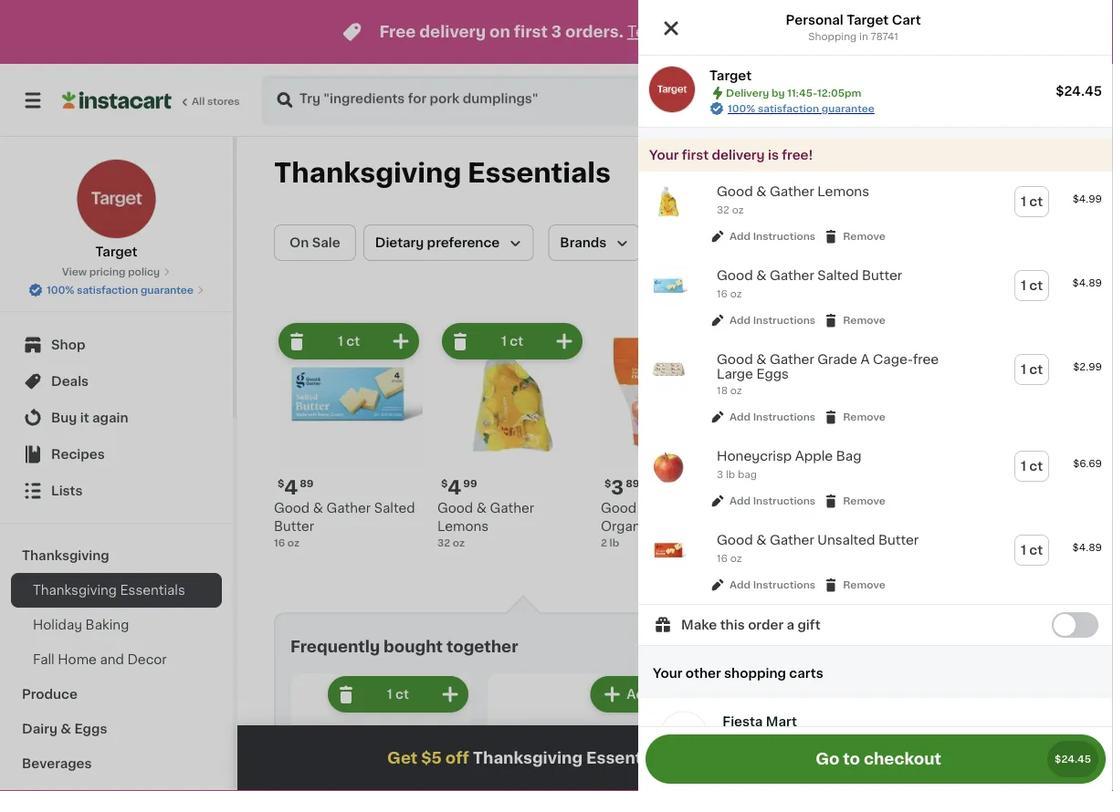 Task type: locate. For each thing, give the bounding box(es) containing it.
16 down '$ 4 89'
[[274, 538, 285, 548]]

add instructions down good & gather lemons 'button'
[[730, 232, 816, 242]]

add instructions button for honeycrisp apple bag
[[710, 493, 816, 510]]

eggs right large
[[757, 368, 789, 381]]

0 vertical spatial 16
[[717, 289, 728, 299]]

gather
[[770, 185, 814, 198], [770, 269, 814, 282], [770, 353, 814, 366], [327, 502, 371, 515], [490, 502, 534, 515], [654, 502, 698, 515], [817, 502, 861, 515], [770, 534, 814, 547]]

0 vertical spatial satisfaction
[[758, 104, 819, 114]]

instructions for unsalted
[[753, 581, 816, 591]]

large
[[717, 368, 753, 381]]

product group
[[638, 172, 1113, 256], [638, 256, 1113, 340], [638, 340, 1113, 437], [638, 437, 1113, 521], [638, 521, 1113, 605]]

good & gather salted butter button
[[717, 269, 902, 283]]

instructions
[[753, 232, 816, 242], [753, 316, 816, 326], [753, 413, 816, 423], [753, 497, 816, 507], [753, 581, 816, 591]]

2 vertical spatial 16
[[717, 554, 728, 564]]

cart
[[892, 14, 921, 26]]

0 horizontal spatial first
[[514, 24, 548, 40]]

100% satisfaction guarantee down 11:45-
[[728, 104, 875, 114]]

add instructions for salted
[[730, 316, 816, 326]]

organic up 2
[[601, 521, 652, 533]]

$ inside '$ 4 89'
[[278, 479, 284, 489]]

good inside good & gather organic gala apples 2 lb
[[601, 502, 637, 515]]

1 organic from the left
[[601, 521, 652, 533]]

1 horizontal spatial good & gather lemons 32 oz
[[717, 185, 870, 215]]

remove button
[[823, 228, 886, 245], [823, 312, 886, 329], [823, 409, 886, 426], [823, 493, 886, 510], [823, 577, 886, 594]]

3 remove button from the top
[[823, 409, 886, 426]]

your for your other shopping carts
[[653, 667, 683, 680]]

4 product group from the top
[[638, 437, 1113, 521]]

1 horizontal spatial salted
[[818, 269, 859, 282]]

thanksgiving essentials main content
[[237, 137, 1113, 792]]

2 remove button from the top
[[823, 312, 886, 329]]

16 inside "thanksgiving essentials" "main content"
[[274, 538, 285, 548]]

1 vertical spatial lb
[[610, 538, 619, 548]]

2 remove from the top
[[843, 316, 886, 326]]

1 vertical spatial good & gather salted butter 16 oz
[[274, 502, 415, 548]]

1 horizontal spatial guarantee
[[822, 104, 875, 114]]

78741
[[871, 32, 899, 42]]

target up delivery button
[[710, 69, 752, 82]]

1 horizontal spatial eggs
[[757, 368, 789, 381]]

0 vertical spatial your
[[649, 149, 679, 162]]

apples down 6
[[764, 539, 809, 552]]

2 instructions from the top
[[753, 316, 816, 326]]

2 horizontal spatial 3
[[717, 470, 723, 480]]

4
[[284, 478, 298, 497], [448, 478, 461, 497]]

satisfaction down delivery by 11:45-12:05pm
[[758, 104, 819, 114]]

guarantee down 12:05pm
[[822, 104, 875, 114]]

target up "in" on the top
[[847, 14, 889, 26]]

salted inside product group
[[818, 269, 859, 282]]

16 inside good & gather unsalted butter 16 oz
[[717, 554, 728, 564]]

product group containing good & gather salted butter
[[638, 256, 1113, 340]]

add for remove button for good & gather unsalted butter
[[730, 581, 751, 591]]

qualify.
[[798, 751, 856, 767]]

remove for honeycrisp apple bag
[[843, 497, 886, 507]]

0 horizontal spatial lb
[[610, 538, 619, 548]]

6
[[775, 478, 788, 497]]

3 instructions from the top
[[753, 413, 816, 423]]

gather inside "good & gather grade a cage-free large eggs 18 oz"
[[770, 353, 814, 366]]

good & gather salted butter 16 oz down '$ 4 89'
[[274, 502, 415, 548]]

apple
[[795, 450, 833, 463]]

89 inside $ 3 89
[[626, 479, 640, 489]]

eggs down produce link
[[74, 723, 107, 736]]

1 horizontal spatial 32
[[717, 205, 730, 215]]

2 vertical spatial essentials
[[586, 751, 670, 767]]

1 vertical spatial 100% satisfaction guarantee
[[47, 285, 194, 295]]

16 right good & gather unsalted butter image
[[717, 554, 728, 564]]

0 horizontal spatial to
[[778, 751, 794, 767]]

apples inside good & gather organic gala apples 2 lb
[[688, 521, 732, 533]]

4 for good & gather salted butter
[[284, 478, 298, 497]]

0 vertical spatial delivery
[[420, 24, 486, 40]]

instructions for grade
[[753, 413, 816, 423]]

good & gather lemons image
[[649, 183, 688, 221]]

1 horizontal spatial first
[[682, 149, 709, 162]]

on
[[490, 24, 510, 40]]

satisfaction inside 100% satisfaction guarantee link
[[758, 104, 819, 114]]

$ for good & gather salted butter
[[278, 479, 284, 489]]

in
[[859, 32, 868, 42]]

1 horizontal spatial thanksgiving essentials
[[274, 160, 611, 186]]

5 add instructions button from the top
[[710, 577, 816, 594]]

buy it again
[[51, 412, 128, 425]]

satisfaction inside 100% satisfaction guarantee button
[[77, 285, 138, 295]]

remove button for good & gather unsalted butter
[[823, 577, 886, 594]]

to inside treatment tracker modal dialog
[[778, 751, 794, 767]]

product group containing 6
[[764, 320, 913, 569]]

0 horizontal spatial target
[[95, 246, 138, 258]]

4 add instructions button from the top
[[710, 493, 816, 510]]

thanksgiving right off
[[473, 751, 583, 767]]

pricing
[[89, 267, 125, 277]]

5 instructions from the top
[[753, 581, 816, 591]]

1 product group from the top
[[638, 172, 1113, 256]]

2 4 from the left
[[448, 478, 461, 497]]

& inside good & gather organic gala apples 2 lb
[[640, 502, 650, 515]]

delivery inside 'limited time offer' "region"
[[420, 24, 486, 40]]

remove button for good & gather salted butter
[[823, 312, 886, 329]]

instructions up honeycrisp apple bag button on the bottom right
[[753, 413, 816, 423]]

2 horizontal spatial add button
[[984, 679, 1055, 711]]

your up good & gather lemons image
[[649, 149, 679, 162]]

lb
[[726, 470, 735, 480], [610, 538, 619, 548]]

on sale
[[290, 237, 340, 249]]

add button
[[592, 679, 663, 711], [788, 679, 859, 711], [984, 679, 1055, 711]]

add instructions for lemons
[[730, 232, 816, 242]]

remove up good & gather salted butter button
[[843, 232, 886, 242]]

good & gather lemons 32 oz inside "thanksgiving essentials" "main content"
[[437, 502, 534, 548]]

apples inside 6 good & gather organic honeycrisp apples
[[764, 539, 809, 552]]

$4.89 down '$6.69'
[[1073, 543, 1102, 553]]

good & gather salted butter 16 oz up grade
[[717, 269, 902, 299]]

add instructions down bag
[[730, 497, 816, 507]]

& up good & gather unsalted butter button
[[803, 502, 814, 515]]

thanksgiving up sale
[[274, 160, 462, 186]]

0 horizontal spatial good & gather lemons 32 oz
[[437, 502, 534, 548]]

1 vertical spatial honeycrisp
[[819, 521, 893, 533]]

1 horizontal spatial 3
[[611, 478, 624, 497]]

4 add instructions from the top
[[730, 497, 816, 507]]

1 vertical spatial target
[[710, 69, 752, 82]]

fed
[[1037, 502, 1061, 515]]

4 instructions from the top
[[753, 497, 816, 507]]

5 add instructions from the top
[[730, 581, 816, 591]]

2 product group from the top
[[638, 256, 1113, 340]]

lemons up good & gather salted butter button
[[818, 185, 870, 198]]

essentials inside treatment tracker modal dialog
[[586, 751, 670, 767]]

honeycrisp apple bag image
[[649, 448, 688, 486]]

good & gather grade a cage-free large eggs 18 oz
[[717, 353, 939, 396]]

3 inside 'limited time offer' "region"
[[551, 24, 562, 40]]

3 remove from the top
[[843, 413, 886, 423]]

thanksgiving essentials link
[[11, 574, 222, 608]]

1 ct button for good & gather grade a cage-free large eggs
[[1016, 355, 1048, 384]]

2 add instructions from the top
[[730, 316, 816, 326]]

None search field
[[261, 75, 676, 126]]

1 vertical spatial 16
[[274, 538, 285, 548]]

salted inside kerrygold grass-fed salted butter sticks
[[928, 521, 969, 533]]

oz inside "good & gather grade a cage-free large eggs 18 oz"
[[730, 386, 742, 396]]

4 remove button from the top
[[823, 493, 886, 510]]

good & gather salted butter image
[[649, 267, 688, 305]]

increment quantity of good & gather lemons image
[[553, 331, 575, 353]]

5 button
[[1017, 79, 1091, 122]]

oz down 'your first delivery is free!'
[[732, 205, 744, 215]]

add instructions up order
[[730, 581, 816, 591]]

instructions for lemons
[[753, 232, 816, 242]]

guarantee
[[822, 104, 875, 114], [141, 285, 194, 295]]

delivery button
[[693, 83, 781, 118]]

1 horizontal spatial 4
[[448, 478, 461, 497]]

deals link
[[11, 363, 222, 400]]

first up good & gather lemons image
[[682, 149, 709, 162]]

0 vertical spatial 100%
[[728, 104, 756, 114]]

1 horizontal spatial add button
[[788, 679, 859, 711]]

& down honeycrisp apple bag image
[[640, 502, 650, 515]]

1 1 ct button from the top
[[1016, 187, 1048, 216]]

3 product group from the top
[[638, 340, 1113, 437]]

more
[[892, 754, 920, 764]]

1 vertical spatial lemons
[[437, 521, 489, 533]]

0 horizontal spatial 32
[[437, 538, 450, 548]]

instructions down good & gather lemons 'button'
[[753, 232, 816, 242]]

1 horizontal spatial lemons
[[818, 185, 870, 198]]

100% down "view"
[[47, 285, 74, 295]]

1 horizontal spatial lb
[[726, 470, 735, 480]]

0 vertical spatial target
[[847, 14, 889, 26]]

1 horizontal spatial 89
[[626, 479, 640, 489]]

1 4 from the left
[[284, 478, 298, 497]]

good & gather grade a cage-free large eggs button
[[717, 353, 973, 382]]

good down bag
[[717, 534, 753, 547]]

lb left bag
[[726, 470, 735, 480]]

2 vertical spatial target
[[95, 246, 138, 258]]

add instructions for 3
[[730, 497, 816, 507]]

butter
[[862, 269, 902, 282], [274, 521, 314, 533], [972, 521, 1012, 533], [878, 534, 919, 547]]

3 left orders.
[[551, 24, 562, 40]]

more button
[[870, 744, 942, 774]]

butter right unsalted on the right of the page
[[878, 534, 919, 547]]

2 1 ct button from the top
[[1016, 271, 1048, 300]]

0 horizontal spatial 3
[[551, 24, 562, 40]]

recipes link
[[11, 437, 222, 473]]

1 horizontal spatial good & gather salted butter 16 oz
[[717, 269, 902, 299]]

32 right good & gather lemons image
[[717, 205, 730, 215]]

delivery by 11:45-12:05pm
[[726, 88, 862, 98]]

1 ct
[[1021, 195, 1043, 208], [1021, 279, 1043, 292], [338, 335, 360, 348], [501, 335, 523, 348], [1021, 363, 1043, 376], [1021, 460, 1043, 473], [1021, 544, 1043, 557], [387, 689, 409, 701]]

2 horizontal spatial target
[[847, 14, 889, 26]]

0 vertical spatial lemons
[[818, 185, 870, 198]]

0 horizontal spatial salted
[[374, 502, 415, 515]]

0 vertical spatial salted
[[818, 269, 859, 282]]

3 $ from the left
[[605, 479, 611, 489]]

1 add instructions from the top
[[730, 232, 816, 242]]

1 vertical spatial eggs
[[74, 723, 107, 736]]

order
[[748, 619, 784, 632]]

1 remove from the top
[[843, 232, 886, 242]]

0 horizontal spatial delivery
[[420, 24, 486, 40]]

1 inside item carousel region
[[387, 689, 392, 701]]

2 vertical spatial salted
[[928, 521, 969, 533]]

$ inside $ 3 89
[[605, 479, 611, 489]]

3 add instructions from the top
[[730, 413, 816, 423]]

add instructions button down good & gather lemons 'button'
[[710, 228, 816, 245]]

target up 'view pricing policy' link
[[95, 246, 138, 258]]

1 add button from the left
[[592, 679, 663, 711]]

orders.
[[565, 24, 624, 40]]

2 horizontal spatial $
[[605, 479, 611, 489]]

service type group
[[693, 83, 889, 118]]

4 remove from the top
[[843, 497, 886, 507]]

sale
[[312, 237, 340, 249]]

good & gather lemons 32 oz inside product group
[[717, 185, 870, 215]]

32 down $ 4 99
[[437, 538, 450, 548]]

0 horizontal spatial apples
[[688, 521, 732, 533]]

honeycrisp up bag
[[717, 450, 792, 463]]

1 horizontal spatial 100%
[[728, 104, 756, 114]]

2 89 from the left
[[626, 479, 640, 489]]

first right on
[[514, 24, 548, 40]]

product group
[[274, 320, 423, 551], [437, 320, 586, 551], [601, 320, 750, 551], [764, 320, 913, 569], [928, 320, 1077, 551], [290, 673, 472, 792], [487, 673, 668, 792], [683, 673, 864, 792], [879, 673, 1060, 792]]

instructions down good & gather salted butter button
[[753, 316, 816, 326]]

free
[[379, 24, 416, 40]]

beverages link
[[11, 747, 222, 782]]

0 vertical spatial thanksgiving essentials
[[274, 160, 611, 186]]

2 add instructions button from the top
[[710, 312, 816, 329]]

0 horizontal spatial satisfaction
[[77, 285, 138, 295]]

remove up a
[[843, 316, 886, 326]]

increment quantity of good & gather salted butter image
[[390, 331, 412, 353]]

$2.99
[[1073, 362, 1102, 372]]

terms
[[627, 24, 675, 40]]

view pricing policy link
[[62, 265, 171, 279]]

0 horizontal spatial $
[[278, 479, 284, 489]]

1 horizontal spatial honeycrisp
[[819, 521, 893, 533]]

good & gather lemons 32 oz down the free!
[[717, 185, 870, 215]]

$ for good & gather organic gala apples
[[605, 479, 611, 489]]

add instructions button up large
[[710, 312, 816, 329]]

2 $ from the left
[[441, 479, 448, 489]]

lemons inside "thanksgiving essentials" "main content"
[[437, 521, 489, 533]]

100% up 'your first delivery is free!'
[[728, 104, 756, 114]]

delivery left is
[[712, 149, 765, 162]]

1 vertical spatial first
[[682, 149, 709, 162]]

3 add instructions button from the top
[[710, 409, 816, 426]]

0 vertical spatial first
[[514, 24, 548, 40]]

thanksgiving link
[[11, 539, 222, 574]]

1 horizontal spatial 100% satisfaction guarantee
[[728, 104, 875, 114]]

good up large
[[717, 353, 753, 366]]

remove button up unsalted on the right of the page
[[823, 493, 886, 510]]

1 vertical spatial good & gather lemons 32 oz
[[437, 502, 534, 548]]

buy
[[51, 412, 77, 425]]

off
[[446, 751, 469, 767]]

add instructions up honeycrisp apple bag button on the bottom right
[[730, 413, 816, 423]]

2 horizontal spatial salted
[[928, 521, 969, 533]]

honeycrisp
[[717, 450, 792, 463], [819, 521, 893, 533]]

salted
[[818, 269, 859, 282], [374, 502, 415, 515], [928, 521, 969, 533]]

1 vertical spatial $4.89
[[1073, 543, 1102, 553]]

increment quantity of good & gather grade a cage-free large eggs image
[[439, 684, 461, 706]]

0 vertical spatial 32
[[717, 205, 730, 215]]

89 for 4
[[300, 479, 314, 489]]

1 vertical spatial apples
[[764, 539, 809, 552]]

checkout
[[864, 752, 942, 768]]

1 $4.89 from the top
[[1073, 278, 1102, 288]]

1 vertical spatial guarantee
[[141, 285, 194, 295]]

0 horizontal spatial honeycrisp
[[717, 450, 792, 463]]

remove for good & gather grade a cage-free large eggs
[[843, 413, 886, 423]]

oz right the good & gather salted butter image on the top
[[730, 289, 742, 299]]

& down bag
[[756, 534, 767, 547]]

add instructions button for good & gather lemons
[[710, 228, 816, 245]]

produce link
[[11, 678, 222, 712]]

add instructions button up order
[[710, 577, 816, 594]]

butter down grass- on the right of page
[[972, 521, 1012, 533]]

apples right gala
[[688, 521, 732, 533]]

1 vertical spatial satisfaction
[[77, 285, 138, 295]]

butter up cage-
[[862, 269, 902, 282]]

target image
[[649, 67, 695, 112]]

remove button for honeycrisp apple bag
[[823, 493, 886, 510]]

thanksgiving essentials
[[274, 160, 611, 186], [33, 585, 185, 597]]

3 1 ct button from the top
[[1016, 355, 1048, 384]]

shopping
[[809, 32, 857, 42]]

remove for good & gather salted butter
[[843, 316, 886, 326]]

& left grade
[[756, 353, 767, 366]]

4 1 ct button from the top
[[1016, 452, 1048, 481]]

organic
[[601, 521, 652, 533], [764, 521, 815, 533]]

honeycrisp inside 6 good & gather organic honeycrisp apples
[[819, 521, 893, 533]]

3
[[551, 24, 562, 40], [717, 470, 723, 480], [611, 478, 624, 497]]

good inside 6 good & gather organic honeycrisp apples
[[764, 502, 800, 515]]

0 vertical spatial $4.89
[[1073, 278, 1102, 288]]

1 89 from the left
[[300, 479, 314, 489]]

remove for good & gather unsalted butter
[[843, 581, 886, 591]]

5 1 ct button from the top
[[1016, 536, 1048, 566]]

0 vertical spatial good & gather salted butter 16 oz
[[717, 269, 902, 299]]

& down '$ 4 89'
[[313, 502, 323, 515]]

1 $ from the left
[[278, 479, 284, 489]]

3 left honeycrisp apple bag image
[[611, 478, 624, 497]]

1 horizontal spatial satisfaction
[[758, 104, 819, 114]]

satisfaction down pricing
[[77, 285, 138, 295]]

16 right the good & gather salted butter image on the top
[[717, 289, 728, 299]]

89 inside '$ 4 89'
[[300, 479, 314, 489]]

oz
[[732, 205, 744, 215], [730, 289, 742, 299], [730, 386, 742, 396], [288, 538, 300, 548], [453, 538, 465, 548], [730, 554, 742, 564]]

0 horizontal spatial thanksgiving essentials
[[33, 585, 185, 597]]

good inside good & gather unsalted butter 16 oz
[[717, 534, 753, 547]]

0 vertical spatial apples
[[688, 521, 732, 533]]

to down mart
[[778, 751, 794, 767]]

instructions for salted
[[753, 316, 816, 326]]

$5
[[421, 751, 442, 767]]

remove up bag
[[843, 413, 886, 423]]

remove button up good & gather salted butter button
[[823, 228, 886, 245]]

honeycrisp apple bag 3 lb bag
[[717, 450, 862, 480]]

0 vertical spatial honeycrisp
[[717, 450, 792, 463]]

all stores
[[192, 96, 240, 106]]

add instructions button
[[710, 228, 816, 245], [710, 312, 816, 329], [710, 409, 816, 426], [710, 493, 816, 510], [710, 577, 816, 594]]

good down 6
[[764, 502, 800, 515]]

add for good & gather lemons's remove button
[[730, 232, 751, 242]]

apply.
[[679, 24, 727, 40]]

89
[[300, 479, 314, 489], [626, 479, 640, 489]]

instructions down honeycrisp apple bag 3 lb bag
[[753, 497, 816, 507]]

5 product group from the top
[[638, 521, 1113, 605]]

good & gather lemons 32 oz down 99
[[437, 502, 534, 548]]

12:05pm
[[817, 88, 862, 98]]

honeycrisp up unsalted on the right of the page
[[819, 521, 893, 533]]

remove up unsalted on the right of the page
[[843, 497, 886, 507]]

0 horizontal spatial lemons
[[437, 521, 489, 533]]

view
[[62, 267, 87, 277]]

$4.89 for good & gather salted butter
[[1073, 278, 1102, 288]]

1 horizontal spatial apples
[[764, 539, 809, 552]]

2 organic from the left
[[764, 521, 815, 533]]

delivery
[[420, 24, 486, 40], [712, 149, 765, 162]]

1 vertical spatial essentials
[[120, 585, 185, 597]]

lemons
[[818, 185, 870, 198], [437, 521, 489, 533]]

100% inside 100% satisfaction guarantee button
[[47, 285, 74, 295]]

100% satisfaction guarantee down 'view pricing policy' link
[[47, 285, 194, 295]]

lb right 2
[[610, 538, 619, 548]]

2 $4.89 from the top
[[1073, 543, 1102, 553]]

lists link
[[11, 473, 222, 510]]

0 horizontal spatial 100%
[[47, 285, 74, 295]]

guarantee down policy
[[141, 285, 194, 295]]

$4.99 element
[[928, 476, 1077, 500]]

0 horizontal spatial 4
[[284, 478, 298, 497]]

32 inside "thanksgiving essentials" "main content"
[[437, 538, 450, 548]]

add instructions button up honeycrisp apple bag button on the bottom right
[[710, 409, 816, 426]]

delivery inside delivery button
[[709, 94, 764, 107]]

0 horizontal spatial good & gather salted butter 16 oz
[[274, 502, 415, 548]]

add inside treatment tracker modal dialog
[[683, 751, 715, 767]]

$4.89 down '$4.99' on the top of the page
[[1073, 278, 1102, 288]]

oz down $ 4 99
[[453, 538, 465, 548]]

add instructions down good & gather salted butter button
[[730, 316, 816, 326]]

remove button down unsalted on the right of the page
[[823, 577, 886, 594]]

target logo image
[[76, 159, 157, 239]]

your left other
[[653, 667, 683, 680]]

eggs
[[757, 368, 789, 381], [74, 723, 107, 736]]

oz up this
[[730, 554, 742, 564]]

18
[[717, 386, 728, 396]]

$
[[278, 479, 284, 489], [441, 479, 448, 489], [605, 479, 611, 489]]

delivery for delivery
[[709, 94, 764, 107]]

add for "more" button
[[683, 751, 715, 767]]

remove good & gather grade a cage-free large eggs image
[[335, 684, 357, 706]]

$4.89 for good & gather unsalted butter
[[1073, 543, 1102, 553]]

5 remove from the top
[[843, 581, 886, 591]]

thanksgiving up holiday baking
[[33, 585, 117, 597]]

remove down unsalted on the right of the page
[[843, 581, 886, 591]]

0 vertical spatial eggs
[[757, 368, 789, 381]]

0 horizontal spatial guarantee
[[141, 285, 194, 295]]

3 left bag
[[717, 470, 723, 480]]

1 ct button for honeycrisp apple bag
[[1016, 452, 1048, 481]]

1 horizontal spatial delivery
[[712, 149, 765, 162]]

good & gather salted butter 16 oz
[[717, 269, 902, 299], [274, 502, 415, 548]]

personal target cart shopping in 78741
[[786, 14, 921, 42]]

product group containing good & gather lemons
[[638, 172, 1113, 256]]

0 horizontal spatial 100% satisfaction guarantee
[[47, 285, 194, 295]]

$ inside $ 4 99
[[441, 479, 448, 489]]

recipes
[[51, 448, 105, 461]]

1 instructions from the top
[[753, 232, 816, 242]]

0 horizontal spatial add button
[[592, 679, 663, 711]]

remove button up a
[[823, 312, 886, 329]]

ct
[[1030, 195, 1043, 208], [1030, 279, 1043, 292], [346, 335, 360, 348], [510, 335, 523, 348], [1030, 363, 1043, 376], [1030, 460, 1043, 473], [1030, 544, 1043, 557], [396, 689, 409, 701]]

frequently
[[290, 640, 380, 655]]

organic up good & gather unsalted butter button
[[764, 521, 815, 533]]

instacart logo image
[[62, 90, 172, 111]]

lemons down $ 4 99
[[437, 521, 489, 533]]

to right go
[[843, 752, 860, 768]]

$4.99
[[1073, 194, 1102, 204]]

good inside "good & gather grade a cage-free large eggs 18 oz"
[[717, 353, 753, 366]]

product group containing good & gather grade a cage-free large eggs
[[638, 340, 1113, 437]]

5 remove button from the top
[[823, 577, 886, 594]]

1 horizontal spatial $
[[441, 479, 448, 489]]

1 vertical spatial your
[[653, 667, 683, 680]]

on sale button
[[274, 225, 356, 261]]

0 vertical spatial good & gather lemons 32 oz
[[717, 185, 870, 215]]

oz right 18
[[730, 386, 742, 396]]

1 vertical spatial salted
[[374, 502, 415, 515]]

1 vertical spatial 100%
[[47, 285, 74, 295]]

remove button up bag
[[823, 409, 886, 426]]

0 horizontal spatial organic
[[601, 521, 652, 533]]

mart
[[766, 715, 797, 728]]

2 add button from the left
[[788, 679, 859, 711]]

1 remove button from the top
[[823, 228, 886, 245]]

add for remove button associated with good & gather salted butter
[[730, 316, 751, 326]]

add for remove button corresponding to honeycrisp apple bag
[[730, 497, 751, 507]]

good down $ 3 89
[[601, 502, 637, 515]]

1 add instructions button from the top
[[710, 228, 816, 245]]

deals
[[51, 375, 89, 388]]

add instructions button down bag
[[710, 493, 816, 510]]

instructions up a
[[753, 581, 816, 591]]

1 horizontal spatial organic
[[764, 521, 815, 533]]

1 vertical spatial 32
[[437, 538, 450, 548]]

delivery left on
[[420, 24, 486, 40]]

0 vertical spatial lb
[[726, 470, 735, 480]]



Task type: describe. For each thing, give the bounding box(es) containing it.
good down '$ 4 89'
[[274, 502, 310, 515]]

100% satisfaction guarantee inside 100% satisfaction guarantee button
[[47, 285, 194, 295]]

bought
[[384, 640, 443, 655]]

this
[[720, 619, 745, 632]]

on
[[290, 237, 309, 249]]

& down 99
[[477, 502, 487, 515]]

frequently bought together section
[[274, 613, 1086, 792]]

all stores link
[[62, 75, 241, 126]]

$ 4 89
[[278, 478, 314, 497]]

terms apply. link
[[627, 24, 727, 40]]

first inside 'limited time offer' "region"
[[514, 24, 548, 40]]

89 for 3
[[626, 479, 640, 489]]

add instructions for grade
[[730, 413, 816, 423]]

kerrygold grass-fed salted butter sticks button
[[928, 320, 1077, 551]]

item carousel region
[[290, 666, 1086, 792]]

4 for good & gather lemons
[[448, 478, 461, 497]]

free
[[913, 353, 939, 366]]

good down 'your first delivery is free!'
[[717, 185, 753, 198]]

add for remove button associated with good & gather grade a cage-free large eggs
[[730, 413, 751, 423]]

home
[[58, 654, 97, 667]]

product group containing good & gather unsalted butter
[[638, 521, 1113, 605]]

eggs inside "good & gather grade a cage-free large eggs 18 oz"
[[757, 368, 789, 381]]

holiday
[[33, 619, 82, 632]]

100% satisfaction guarantee link
[[728, 101, 875, 116]]

99
[[463, 479, 477, 489]]

remove button for good & gather grade a cage-free large eggs
[[823, 409, 886, 426]]

stores
[[207, 96, 240, 106]]

1 ct inside item carousel region
[[387, 689, 409, 701]]

& inside 6 good & gather organic honeycrisp apples
[[803, 502, 814, 515]]

remove good & gather lemons image
[[449, 331, 471, 353]]

gala
[[655, 521, 684, 533]]

lists
[[51, 485, 83, 498]]

lemons inside product group
[[818, 185, 870, 198]]

guarantee inside button
[[141, 285, 194, 295]]

1 vertical spatial $24.45
[[1055, 755, 1091, 765]]

target link
[[76, 159, 157, 261]]

good & gather unsalted butter 16 oz
[[717, 534, 919, 564]]

a
[[787, 619, 795, 632]]

limited time offer region
[[0, 0, 1073, 64]]

add instructions button for good & gather unsalted butter
[[710, 577, 816, 594]]

$ 3 89
[[605, 478, 640, 497]]

gather inside 6 good & gather organic honeycrisp apples
[[817, 502, 861, 515]]

remove button for good & gather lemons
[[823, 228, 886, 245]]

thanksgiving essentials inside "main content"
[[274, 160, 611, 186]]

100% inside 100% satisfaction guarantee link
[[728, 104, 756, 114]]

1 horizontal spatial target
[[710, 69, 752, 82]]

1 vertical spatial thanksgiving essentials
[[33, 585, 185, 597]]

carts
[[789, 667, 824, 680]]

good & gather unsalted butter image
[[649, 532, 688, 570]]

organic inside 6 good & gather organic honeycrisp apples
[[764, 521, 815, 533]]

gather inside good & gather organic gala apples 2 lb
[[654, 502, 698, 515]]

good & gather grade a cage-free large eggs image
[[649, 351, 688, 389]]

sticks
[[1016, 521, 1055, 533]]

1 ct button for good & gather lemons
[[1016, 187, 1048, 216]]

$ for good & gather lemons
[[441, 479, 448, 489]]

treatment tracker modal dialog
[[237, 726, 1113, 792]]

good down $ 4 99
[[437, 502, 473, 515]]

good right the good & gather salted butter image on the top
[[717, 269, 753, 282]]

& right dairy
[[61, 723, 71, 736]]

target inside personal target cart shopping in 78741
[[847, 14, 889, 26]]

organic inside good & gather organic gala apples 2 lb
[[601, 521, 652, 533]]

1 ct button for good & gather unsalted butter
[[1016, 536, 1048, 566]]

product group containing 1 ct
[[290, 673, 472, 792]]

ct inside item carousel region
[[396, 689, 409, 701]]

remove good & gather salted butter image
[[286, 331, 308, 353]]

product group containing 3
[[601, 320, 750, 551]]

1 ct button for good & gather salted butter
[[1016, 271, 1048, 300]]

16 for good & gather salted butter
[[717, 289, 728, 299]]

personal
[[786, 14, 844, 26]]

3 inside "thanksgiving essentials" "main content"
[[611, 478, 624, 497]]

produce
[[22, 689, 78, 701]]

add instructions button for good & gather salted butter
[[710, 312, 816, 329]]

add instructions for unsalted
[[730, 581, 816, 591]]

fall home and decor
[[33, 654, 167, 667]]

and
[[100, 654, 124, 667]]

good & gather unsalted butter button
[[717, 534, 919, 548]]

product group containing honeycrisp apple bag
[[638, 437, 1113, 521]]

kerrygold grass-fed salted butter sticks
[[928, 502, 1061, 533]]

baking
[[85, 619, 129, 632]]

thanksgiving inside treatment tracker modal dialog
[[473, 751, 583, 767]]

bag
[[738, 470, 757, 480]]

0 vertical spatial guarantee
[[822, 104, 875, 114]]

1 horizontal spatial to
[[843, 752, 860, 768]]

product group containing kerrygold grass-fed salted butter sticks
[[928, 320, 1077, 551]]

go to checkout
[[816, 752, 942, 768]]

3 add button from the left
[[984, 679, 1055, 711]]

3 inside honeycrisp apple bag 3 lb bag
[[717, 470, 723, 480]]

16 for good & gather unsalted butter
[[717, 554, 728, 564]]

6 good & gather organic honeycrisp apples
[[764, 478, 893, 552]]

good & gather organic gala apples 2 lb
[[601, 502, 732, 548]]

free delivery on first 3 orders. terms apply.
[[379, 24, 727, 40]]

shop link
[[11, 327, 222, 363]]

policy
[[128, 267, 160, 277]]

dairy & eggs link
[[11, 712, 222, 747]]

thanksgiving up the thanksgiving essentials link
[[22, 550, 109, 563]]

shop
[[51, 339, 85, 352]]

beverages
[[22, 758, 92, 771]]

shopping
[[724, 667, 786, 680]]

gather inside good & gather unsalted butter 16 oz
[[770, 534, 814, 547]]

32 inside product group
[[717, 205, 730, 215]]

& down 'your first delivery is free!'
[[756, 185, 767, 198]]

1 vertical spatial delivery
[[712, 149, 765, 162]]

make this order a gift
[[681, 619, 821, 632]]

good & gather salted butter 16 oz inside "thanksgiving essentials" "main content"
[[274, 502, 415, 548]]

your for your first delivery is free!
[[649, 149, 679, 162]]

fall home and decor link
[[11, 643, 222, 678]]

cage-
[[873, 353, 913, 366]]

$25.00
[[719, 751, 774, 767]]

view pricing policy
[[62, 267, 160, 277]]

honeycrisp inside honeycrisp apple bag 3 lb bag
[[717, 450, 792, 463]]

delivery for delivery by 11:45-12:05pm
[[726, 88, 769, 98]]

& down good & gather lemons 'button'
[[756, 269, 767, 282]]

free!
[[782, 149, 813, 162]]

100% satisfaction guarantee button
[[28, 279, 204, 298]]

lb inside good & gather organic gala apples 2 lb
[[610, 538, 619, 548]]

add $25.00 to qualify.
[[683, 751, 856, 767]]

holiday baking link
[[11, 608, 222, 643]]

$6.69
[[1073, 459, 1102, 469]]

is
[[768, 149, 779, 162]]

fiesta mart button
[[638, 697, 1113, 792]]

fall
[[33, 654, 55, 667]]

instructions for 3
[[753, 497, 816, 507]]

holiday baking
[[33, 619, 129, 632]]

it
[[80, 412, 89, 425]]

get
[[387, 751, 418, 767]]

good & gather salted butter 16 oz inside product group
[[717, 269, 902, 299]]

unsalted
[[818, 534, 875, 547]]

other
[[686, 667, 721, 680]]

buy it again link
[[11, 400, 222, 437]]

lb inside honeycrisp apple bag 3 lb bag
[[726, 470, 735, 480]]

remove for good & gather lemons
[[843, 232, 886, 242]]

0 vertical spatial $24.45
[[1056, 85, 1102, 98]]

honeycrisp apple bag button
[[717, 450, 862, 464]]

go
[[816, 752, 840, 768]]

oz down '$ 4 89'
[[288, 538, 300, 548]]

butter inside good & gather unsalted butter 16 oz
[[878, 534, 919, 547]]

2
[[601, 538, 607, 548]]

oz inside good & gather unsalted butter 16 oz
[[730, 554, 742, 564]]

add instructions button for good & gather grade a cage-free large eggs
[[710, 409, 816, 426]]

your first delivery is free!
[[649, 149, 813, 162]]

0 vertical spatial 100% satisfaction guarantee
[[728, 104, 875, 114]]

again
[[92, 412, 128, 425]]

0 vertical spatial essentials
[[468, 160, 611, 186]]

bag
[[836, 450, 862, 463]]

decor
[[127, 654, 167, 667]]

& inside good & gather unsalted butter 16 oz
[[756, 534, 767, 547]]

0 horizontal spatial eggs
[[74, 723, 107, 736]]

make
[[681, 619, 717, 632]]

fiesta
[[723, 715, 763, 728]]

butter down '$ 4 89'
[[274, 521, 314, 533]]

kerrygold
[[928, 502, 991, 515]]

butter inside kerrygold grass-fed salted butter sticks
[[972, 521, 1012, 533]]

& inside "good & gather grade a cage-free large eggs 18 oz"
[[756, 353, 767, 366]]

grade
[[818, 353, 857, 366]]



Task type: vqa. For each thing, say whether or not it's contained in the screenshot.
Wokly
no



